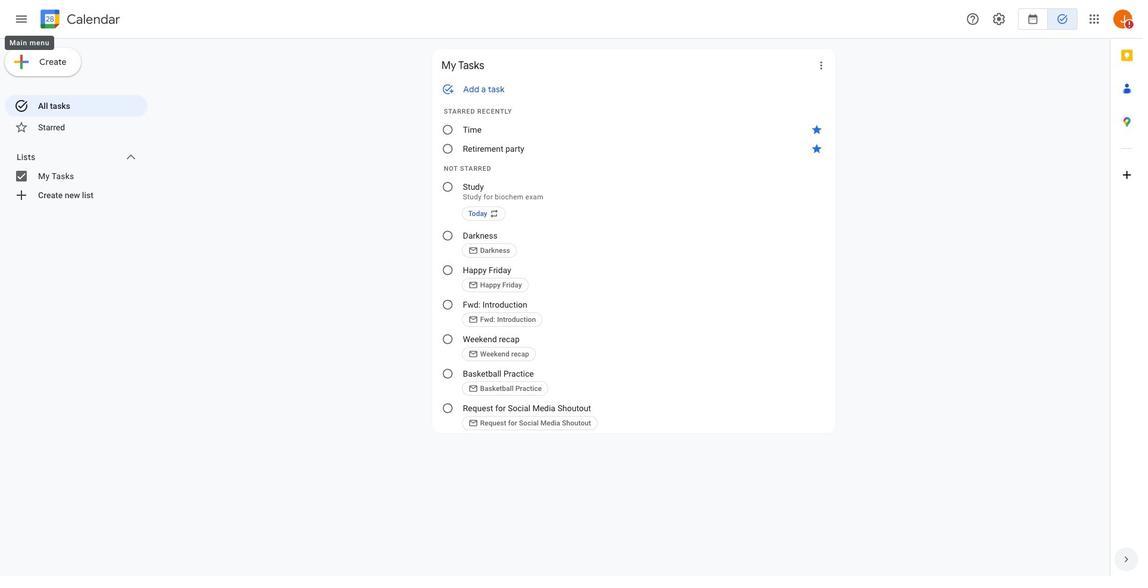 Task type: vqa. For each thing, say whether or not it's contained in the screenshot.
Tara Schultz Organiser Schultz
no



Task type: describe. For each thing, give the bounding box(es) containing it.
support menu image
[[966, 12, 980, 26]]

settings menu image
[[992, 12, 1006, 26]]

heading inside calendar element
[[64, 12, 120, 27]]

tasks sidebar image
[[14, 12, 29, 26]]



Task type: locate. For each thing, give the bounding box(es) containing it.
tab list
[[1111, 39, 1143, 543]]

heading
[[64, 12, 120, 27]]

calendar element
[[38, 7, 120, 33]]



